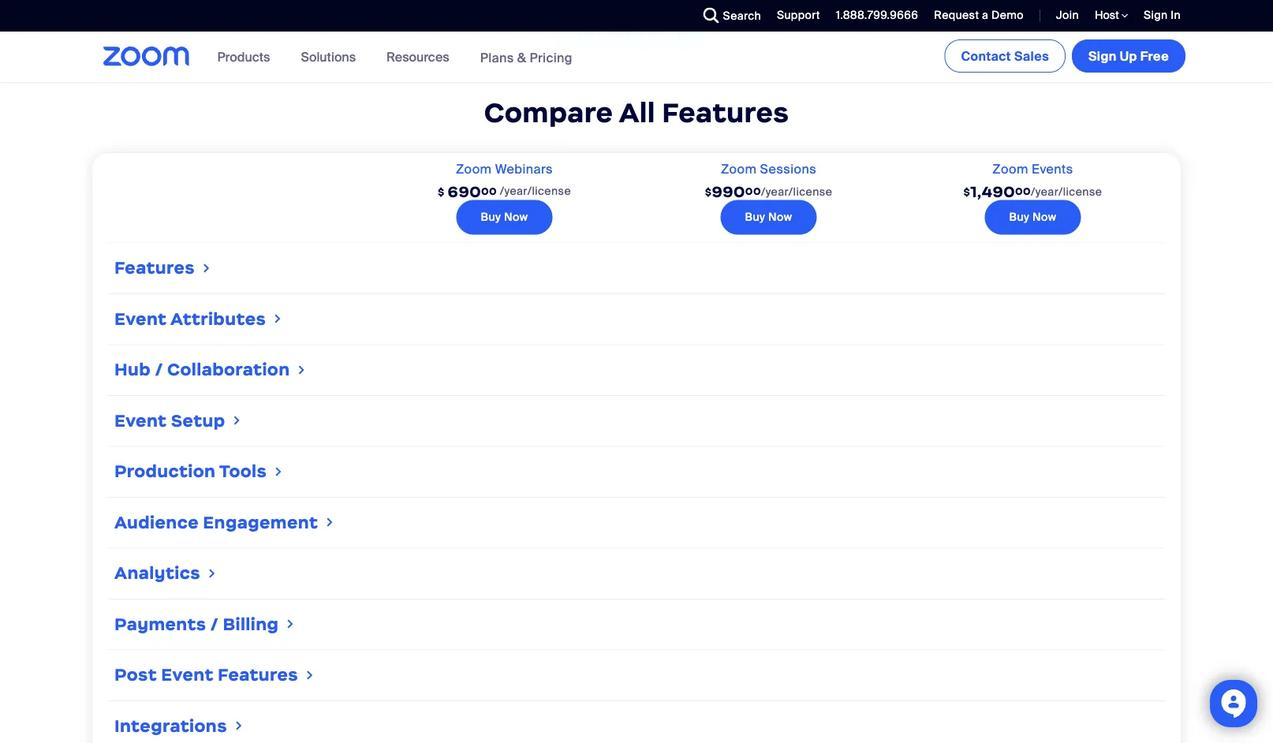 Task type: locate. For each thing, give the bounding box(es) containing it.
event for event setup
[[114, 410, 167, 431]]

sign up free button
[[1072, 39, 1186, 73]]

2 horizontal spatial zoom
[[993, 161, 1029, 177]]

buy now link down zoom sessions
[[721, 200, 817, 235]]

right image right billing
[[284, 616, 297, 632]]

right image inside features cell
[[200, 260, 213, 276]]

buy now down $1,490 per year per license element
[[1009, 210, 1057, 225]]

a
[[982, 8, 989, 22]]

event attributes cell
[[108, 301, 1165, 338]]

sign left 'in' in the top of the page
[[1144, 8, 1168, 22]]

zoom sessions
[[721, 161, 817, 177]]

/ for billing
[[211, 613, 219, 635]]

1 horizontal spatial buy
[[745, 210, 765, 225]]

buy down $690 per year per user element
[[481, 210, 501, 225]]

compare
[[484, 95, 613, 130]]

right image right the engagement
[[323, 514, 336, 530]]

contact sales link
[[945, 39, 1066, 73]]

right image right tools
[[272, 464, 285, 479]]

00 for 990
[[745, 185, 761, 198]]

zoom up 1,490
[[993, 161, 1029, 177]]

buy down $1,490 per year per license element
[[1009, 210, 1030, 225]]

3 now from the left
[[1033, 210, 1057, 225]]

0 horizontal spatial zoom
[[456, 161, 492, 177]]

buy now down the '$990 per year per license' element
[[745, 210, 792, 225]]

view add-ons arrow down icon image
[[673, 22, 689, 37]]

sign inside sign up free button
[[1089, 48, 1117, 64]]

in
[[1171, 8, 1181, 22]]

1 buy now from the left
[[481, 210, 528, 225]]

banner containing contact sales
[[84, 32, 1189, 83]]

products button
[[217, 32, 277, 82]]

0 horizontal spatial /year/license
[[500, 184, 571, 199]]

2 horizontal spatial now
[[1033, 210, 1057, 225]]

0 horizontal spatial buy
[[481, 210, 501, 225]]

production tools cell
[[108, 453, 1165, 491]]

1 vertical spatial event
[[114, 410, 167, 431]]

0 vertical spatial features
[[662, 95, 789, 130]]

audience engagement cell
[[108, 504, 1165, 542]]

2 now from the left
[[768, 210, 792, 225]]

$ 690 00 /year/license
[[438, 182, 571, 202]]

features inside features cell
[[114, 257, 195, 279]]

3 buy now link from the left
[[985, 200, 1081, 235]]

hub / collaboration
[[114, 359, 290, 380]]

post event features cell
[[108, 657, 1165, 694]]

now for 990
[[768, 210, 792, 225]]

event
[[114, 308, 167, 329], [114, 410, 167, 431], [161, 664, 214, 686]]

request
[[934, 8, 979, 22]]

webinars
[[495, 161, 553, 177]]

audience engagement
[[114, 512, 318, 533]]

hub / collaboration cell
[[108, 352, 1165, 389]]

right image for post event features
[[304, 667, 317, 683]]

1 00 from the left
[[481, 185, 497, 198]]

$ inside the $ 690 00 /year/license
[[438, 185, 445, 198]]

right image inside hub / collaboration cell
[[295, 362, 308, 378]]

plans & pricing
[[480, 49, 573, 66]]

right image for features
[[200, 260, 213, 276]]

event up hub
[[114, 308, 167, 329]]

$
[[438, 185, 445, 198], [705, 185, 712, 198], [964, 185, 971, 198]]

buy now link down the zoom webinars
[[456, 200, 553, 235]]

products
[[217, 49, 270, 65]]

buy now link
[[456, 200, 553, 235], [721, 200, 817, 235], [985, 200, 1081, 235]]

00 inside $ 990 00 /year/license
[[745, 185, 761, 198]]

0 horizontal spatial sign
[[1089, 48, 1117, 64]]

00 down zoom events in the top of the page
[[1015, 185, 1031, 198]]

0 vertical spatial /
[[155, 359, 163, 380]]

features for all
[[662, 95, 789, 130]]

right image inside post event features cell
[[304, 667, 317, 683]]

compare all features
[[484, 95, 789, 130]]

1 horizontal spatial /
[[211, 613, 219, 635]]

ons
[[640, 22, 662, 38]]

buy now down $690 per year per user element
[[481, 210, 528, 225]]

1 horizontal spatial buy now link
[[721, 200, 817, 235]]

right image down post event features
[[232, 718, 245, 734]]

990
[[712, 182, 745, 202]]

/ left billing
[[211, 613, 219, 635]]

right image for integrations
[[232, 718, 245, 734]]

0 horizontal spatial /
[[155, 359, 163, 380]]

1 buy from the left
[[481, 210, 501, 225]]

features down billing
[[218, 664, 298, 686]]

1 /year/license from the left
[[500, 184, 571, 199]]

1 horizontal spatial /year/license
[[761, 184, 833, 199]]

right image inside production tools cell
[[272, 464, 285, 479]]

1 horizontal spatial $
[[705, 185, 712, 198]]

right image inside event attributes cell
[[271, 311, 284, 327]]

/ right hub
[[155, 359, 163, 380]]

0 horizontal spatial buy now link
[[456, 200, 553, 235]]

application
[[108, 153, 1165, 743]]

/year/license
[[500, 184, 571, 199], [761, 184, 833, 199], [1031, 184, 1102, 199]]

2 00 from the left
[[745, 185, 761, 198]]

right image inside audience engagement cell
[[323, 514, 336, 530]]

buy now
[[481, 210, 528, 225], [745, 210, 792, 225], [1009, 210, 1057, 225]]

0 vertical spatial event
[[114, 308, 167, 329]]

3 buy from the left
[[1009, 210, 1030, 225]]

buy down the '$990 per year per license' element
[[745, 210, 765, 225]]

/year/license down sessions
[[761, 184, 833, 199]]

view add-ons
[[577, 22, 662, 38]]

2 vertical spatial features
[[218, 664, 298, 686]]

buy now for 990
[[745, 210, 792, 225]]

/ inside cell
[[155, 359, 163, 380]]

$ inside $ 990 00 /year/license
[[705, 185, 712, 198]]

now down $690 per year per user element
[[504, 210, 528, 225]]

post
[[114, 664, 157, 686]]

sign
[[1144, 8, 1168, 22], [1089, 48, 1117, 64]]

00 down the zoom webinars
[[481, 185, 497, 198]]

00 for 1,490
[[1015, 185, 1031, 198]]

right image
[[271, 311, 284, 327], [231, 413, 244, 428], [206, 565, 219, 581], [304, 667, 317, 683]]

event setup
[[114, 410, 225, 431]]

$ 1,490 00 /year/license
[[964, 182, 1102, 202]]

zoom logo image
[[103, 47, 190, 66]]

buy now link for 1,490
[[985, 200, 1081, 235]]

2 horizontal spatial buy now link
[[985, 200, 1081, 235]]

now down $1,490 per year per license element
[[1033, 210, 1057, 225]]

3 /year/license from the left
[[1031, 184, 1102, 199]]

2 zoom from the left
[[721, 161, 757, 177]]

2 buy now from the left
[[745, 210, 792, 225]]

buy for 1,490
[[1009, 210, 1030, 225]]

1 horizontal spatial features
[[218, 664, 298, 686]]

0 vertical spatial sign
[[1144, 8, 1168, 22]]

right image for production tools
[[272, 464, 285, 479]]

join link up meetings navigation
[[1056, 8, 1079, 22]]

features cell
[[108, 250, 1165, 287]]

all
[[619, 95, 655, 130]]

1 horizontal spatial 00
[[745, 185, 761, 198]]

right image right collaboration
[[295, 362, 308, 378]]

contact
[[961, 48, 1011, 64]]

3 zoom from the left
[[993, 161, 1029, 177]]

event right the post
[[161, 664, 214, 686]]

1 zoom from the left
[[456, 161, 492, 177]]

zoom
[[456, 161, 492, 177], [721, 161, 757, 177], [993, 161, 1029, 177]]

meetings navigation
[[942, 32, 1189, 76]]

1 now from the left
[[504, 210, 528, 225]]

right image for event setup
[[231, 413, 244, 428]]

0 horizontal spatial $
[[438, 185, 445, 198]]

2 horizontal spatial features
[[662, 95, 789, 130]]

1 vertical spatial features
[[114, 257, 195, 279]]

features up zoom sessions
[[662, 95, 789, 130]]

690
[[448, 182, 481, 202]]

00 inside the $ 690 00 /year/license
[[481, 185, 497, 198]]

sign in link
[[1132, 0, 1189, 32], [1144, 8, 1181, 22]]

/year/license inside $ 1,490 00 /year/license
[[1031, 184, 1102, 199]]

1 horizontal spatial buy now
[[745, 210, 792, 225]]

right image for audience engagement
[[323, 514, 336, 530]]

/year/license down events
[[1031, 184, 1102, 199]]

now
[[504, 210, 528, 225], [768, 210, 792, 225], [1033, 210, 1057, 225]]

1 vertical spatial /
[[211, 613, 219, 635]]

0 horizontal spatial features
[[114, 257, 195, 279]]

2 horizontal spatial $
[[964, 185, 971, 198]]

zoom up 690
[[456, 161, 492, 177]]

support link
[[765, 0, 824, 32], [777, 8, 820, 22]]

2 $ from the left
[[705, 185, 712, 198]]

up
[[1120, 48, 1137, 64]]

/
[[155, 359, 163, 380], [211, 613, 219, 635]]

join link
[[1044, 0, 1083, 32], [1056, 8, 1079, 22]]

features
[[662, 95, 789, 130], [114, 257, 195, 279], [218, 664, 298, 686]]

right image inside event setup cell
[[231, 413, 244, 428]]

2 /year/license from the left
[[761, 184, 833, 199]]

free
[[1141, 48, 1169, 64]]

right image up attributes
[[200, 260, 213, 276]]

payments / billing cell
[[108, 606, 1165, 643]]

3 00 from the left
[[1015, 185, 1031, 198]]

0 horizontal spatial 00
[[481, 185, 497, 198]]

1.888.799.9666 button
[[824, 0, 922, 32], [836, 8, 919, 22]]

payments
[[114, 613, 206, 635]]

contact sales
[[961, 48, 1049, 64]]

2 horizontal spatial buy now
[[1009, 210, 1057, 225]]

1 buy now link from the left
[[456, 200, 553, 235]]

solutions button
[[301, 32, 363, 82]]

zoom webinars
[[456, 161, 553, 177]]

buy now link down zoom events in the top of the page
[[985, 200, 1081, 235]]

2 horizontal spatial buy
[[1009, 210, 1030, 225]]

features inside post event features cell
[[218, 664, 298, 686]]

00 down zoom sessions
[[745, 185, 761, 198]]

right image for analytics
[[206, 565, 219, 581]]

right image inside integrations cell
[[232, 718, 245, 734]]

plans & pricing link
[[480, 49, 573, 66], [480, 49, 573, 66]]

features up event attributes
[[114, 257, 195, 279]]

post event features
[[114, 664, 298, 686]]

plans
[[480, 49, 514, 66]]

/ inside cell
[[211, 613, 219, 635]]

1 $ from the left
[[438, 185, 445, 198]]

zoom events
[[993, 161, 1073, 177]]

now for 690
[[504, 210, 528, 225]]

banner
[[84, 32, 1189, 83]]

0 horizontal spatial buy now
[[481, 210, 528, 225]]

$ 990 00 /year/license
[[705, 182, 833, 202]]

event down hub
[[114, 410, 167, 431]]

00 inside $ 1,490 00 /year/license
[[1015, 185, 1031, 198]]

/year/license inside $ 990 00 /year/license
[[761, 184, 833, 199]]

2 horizontal spatial 00
[[1015, 185, 1031, 198]]

3 buy now from the left
[[1009, 210, 1057, 225]]

2 buy from the left
[[745, 210, 765, 225]]

request a demo link
[[922, 0, 1028, 32], [934, 8, 1024, 22]]

1 vertical spatial sign
[[1089, 48, 1117, 64]]

right image
[[200, 260, 213, 276], [295, 362, 308, 378], [272, 464, 285, 479], [323, 514, 336, 530], [284, 616, 297, 632], [232, 718, 245, 734]]

buy now for 1,490
[[1009, 210, 1057, 225]]

zoom up '990'
[[721, 161, 757, 177]]

/year/license down webinars
[[500, 184, 571, 199]]

production
[[114, 461, 216, 482]]

now down the '$990 per year per license' element
[[768, 210, 792, 225]]

00
[[481, 185, 497, 198], [745, 185, 761, 198], [1015, 185, 1031, 198]]

00 for 690
[[481, 185, 497, 198]]

2 horizontal spatial /year/license
[[1031, 184, 1102, 199]]

host button
[[1095, 8, 1128, 23]]

/year/license for 690
[[500, 184, 571, 199]]

2 vertical spatial event
[[161, 664, 214, 686]]

&
[[517, 49, 526, 66]]

/year/license for 990
[[761, 184, 833, 199]]

right image for event attributes
[[271, 311, 284, 327]]

$ inside $ 1,490 00 /year/license
[[964, 185, 971, 198]]

3 $ from the left
[[964, 185, 971, 198]]

1 horizontal spatial sign
[[1144, 8, 1168, 22]]

0 horizontal spatial now
[[504, 210, 528, 225]]

sign left the up
[[1089, 48, 1117, 64]]

/year/license inside the $ 690 00 /year/license
[[500, 184, 571, 199]]

right image inside payments / billing cell
[[284, 616, 297, 632]]

right image inside analytics cell
[[206, 565, 219, 581]]

1 horizontal spatial now
[[768, 210, 792, 225]]

2 buy now link from the left
[[721, 200, 817, 235]]

buy
[[481, 210, 501, 225], [745, 210, 765, 225], [1009, 210, 1030, 225]]

search
[[723, 8, 761, 23]]

1 horizontal spatial zoom
[[721, 161, 757, 177]]



Task type: describe. For each thing, give the bounding box(es) containing it.
request a demo
[[934, 8, 1024, 22]]

analytics
[[114, 563, 200, 584]]

now for 1,490
[[1033, 210, 1057, 225]]

zoom for 1,490
[[993, 161, 1029, 177]]

join link left "host"
[[1044, 0, 1083, 32]]

buy now link for 690
[[456, 200, 553, 235]]

sign for sign in
[[1144, 8, 1168, 22]]

resources button
[[387, 32, 456, 82]]

sessions
[[760, 161, 817, 177]]

right image for payments / billing
[[284, 616, 297, 632]]

$990 per year per license element
[[705, 176, 833, 209]]

events
[[1032, 161, 1073, 177]]

$ for 690
[[438, 185, 445, 198]]

integrations
[[114, 715, 227, 737]]

sign for sign up free
[[1089, 48, 1117, 64]]

collaboration
[[167, 359, 290, 380]]

product information navigation
[[206, 32, 584, 83]]

zoom for 690
[[456, 161, 492, 177]]

event attributes
[[114, 308, 266, 329]]

sales
[[1015, 48, 1049, 64]]

setup
[[171, 410, 225, 431]]

right image for hub / collaboration
[[295, 362, 308, 378]]

solutions
[[301, 49, 356, 65]]

application containing features
[[108, 153, 1165, 743]]

$1,490 per year per license element
[[964, 176, 1102, 209]]

$690 per year per user element
[[438, 176, 571, 209]]

/ for collaboration
[[155, 359, 163, 380]]

support
[[777, 8, 820, 22]]

1,490
[[971, 182, 1015, 202]]

add-
[[610, 22, 640, 38]]

tools
[[219, 461, 267, 482]]

join
[[1056, 8, 1079, 22]]

1.888.799.9666
[[836, 8, 919, 22]]

zoom for 990
[[721, 161, 757, 177]]

search button
[[692, 0, 765, 32]]

payments / billing
[[114, 613, 279, 635]]

demo
[[992, 8, 1024, 22]]

buy now link for 990
[[721, 200, 817, 235]]

buy now for 690
[[481, 210, 528, 225]]

resources
[[387, 49, 449, 65]]

buy for 690
[[481, 210, 501, 225]]

engagement
[[203, 512, 318, 533]]

audience
[[114, 512, 199, 533]]

event setup cell
[[108, 402, 1165, 440]]

view
[[577, 22, 606, 38]]

pricing
[[530, 49, 573, 66]]

analytics cell
[[108, 555, 1165, 593]]

/year/license for 1,490
[[1031, 184, 1102, 199]]

production tools
[[114, 461, 267, 482]]

billing
[[223, 613, 279, 635]]

$ for 990
[[705, 185, 712, 198]]

sign up free
[[1089, 48, 1169, 64]]

host
[[1095, 8, 1122, 22]]

hub
[[114, 359, 151, 380]]

attributes
[[170, 308, 266, 329]]

integrations cell
[[108, 708, 1165, 743]]

buy for 990
[[745, 210, 765, 225]]

event for event attributes
[[114, 308, 167, 329]]

features for event
[[218, 664, 298, 686]]

sign in
[[1144, 8, 1181, 22]]

$ for 1,490
[[964, 185, 971, 198]]



Task type: vqa. For each thing, say whether or not it's contained in the screenshot.
Events? to the right
no



